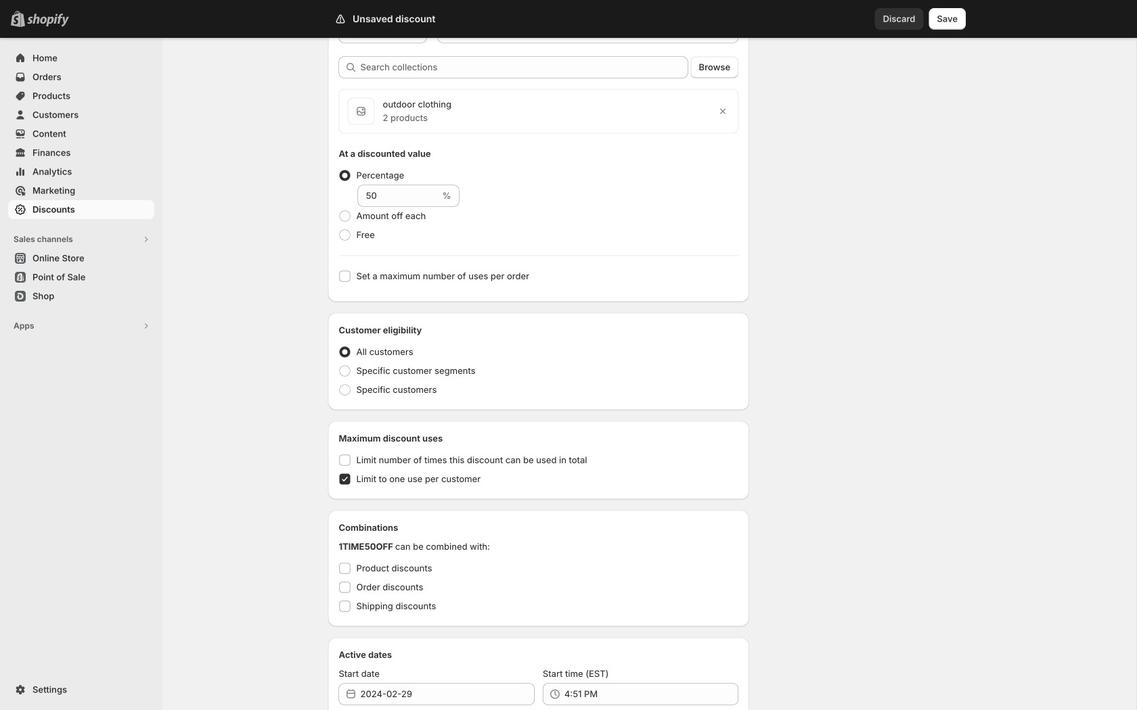 Task type: locate. For each thing, give the bounding box(es) containing it.
None text field
[[358, 185, 440, 207]]

YYYY-MM-DD text field
[[360, 684, 535, 706]]

None text field
[[339, 21, 427, 43]]



Task type: vqa. For each thing, say whether or not it's contained in the screenshot.
Automations LINK
no



Task type: describe. For each thing, give the bounding box(es) containing it.
shopify image
[[27, 13, 69, 27]]

Enter time text field
[[564, 684, 739, 706]]

Search collections text field
[[360, 57, 688, 78]]



